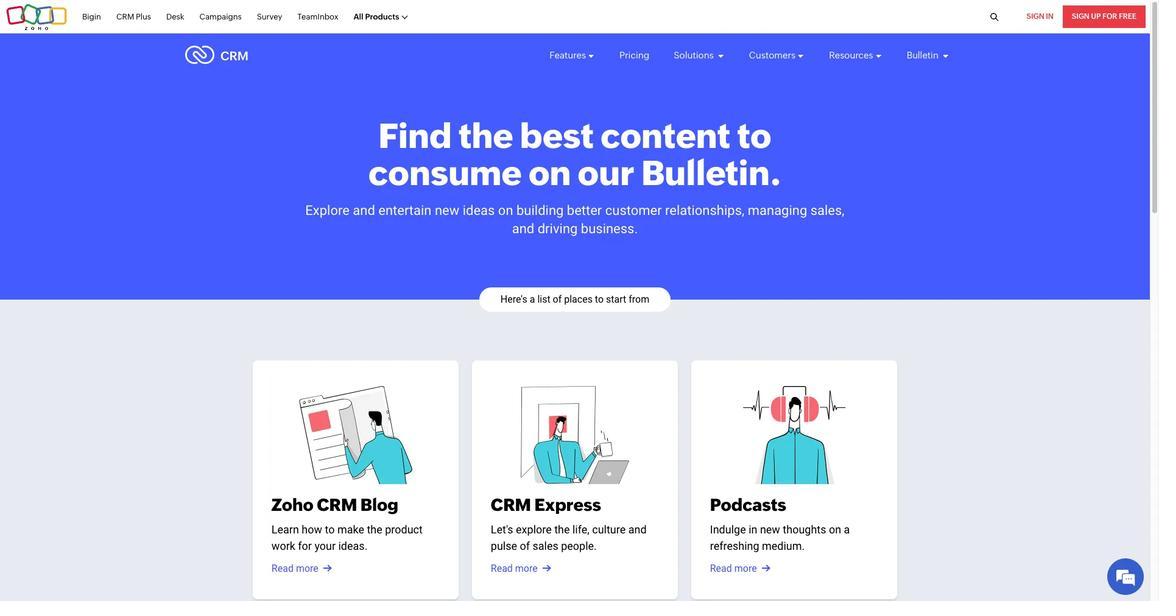 Task type: vqa. For each thing, say whether or not it's contained in the screenshot.


Task type: describe. For each thing, give the bounding box(es) containing it.
better
[[567, 203, 602, 218]]

here's
[[501, 294, 528, 305]]

relationships,
[[665, 203, 745, 218]]

for
[[1103, 12, 1118, 21]]

bulletin link
[[907, 34, 950, 70]]

zoho crm - podcasts image
[[721, 377, 868, 485]]

of inside let's explore the life, culture and pulse of sales people.
[[520, 540, 530, 553]]

desk link
[[166, 0, 184, 34]]

sign up for free
[[1072, 12, 1137, 21]]

start
[[606, 294, 626, 305]]

the inside find the best content to consume on our bulletin.
[[459, 116, 513, 155]]

work
[[272, 540, 295, 553]]

let's
[[491, 524, 513, 536]]

zoho crm blog
[[272, 495, 398, 515]]

sign in link
[[1018, 5, 1063, 28]]

bigin
[[82, 12, 101, 21]]

read for zoho
[[272, 563, 294, 575]]

1 vertical spatial and
[[512, 221, 534, 237]]

indulge
[[710, 524, 746, 536]]

plus
[[136, 12, 151, 21]]

0 vertical spatial and
[[353, 203, 375, 218]]

ideas.
[[338, 540, 368, 553]]

3 more from the left
[[735, 563, 757, 575]]

our
[[578, 154, 635, 193]]

learn
[[272, 524, 299, 536]]

on inside explore and entertain new ideas on building better customer relationships, managing sales, and driving business.
[[498, 203, 513, 218]]

zoho
[[272, 495, 314, 515]]

places
[[564, 294, 593, 305]]

sales
[[533, 540, 559, 553]]

explore
[[305, 203, 350, 218]]

find the best content to consume on our bulletin.
[[369, 116, 782, 193]]

explore and entertain new ideas on building better customer relationships, managing sales, and driving business.
[[305, 203, 845, 237]]

indulge in new thoughts on a refreshing medium.
[[710, 524, 850, 553]]

crm plus
[[116, 12, 151, 21]]

bulletin
[[907, 50, 941, 60]]

sales,
[[811, 203, 845, 218]]

let's explore the life, culture and pulse of sales people.
[[491, 524, 647, 553]]

all
[[354, 12, 364, 21]]

crm for crm express
[[491, 495, 531, 515]]

new inside explore and entertain new ideas on building better customer relationships, managing sales, and driving business.
[[435, 203, 460, 218]]

to inside learn how to make the             product work for your ideas.
[[325, 524, 335, 536]]

bigin link
[[82, 0, 101, 34]]

teaminbox
[[297, 12, 338, 21]]

the inside learn how to make the             product work for your ideas.
[[367, 524, 382, 536]]

read more for zoho
[[272, 563, 319, 575]]

solutions
[[674, 50, 716, 60]]

crm express
[[491, 495, 601, 515]]

thoughts
[[783, 524, 826, 536]]

0 horizontal spatial a
[[530, 294, 535, 305]]

managing
[[748, 203, 807, 218]]

medium.
[[762, 540, 805, 553]]

building
[[517, 203, 564, 218]]

resources link
[[829, 34, 883, 70]]

survey
[[257, 12, 282, 21]]

campaigns
[[200, 12, 242, 21]]

new inside indulge in new thoughts on a refreshing medium.
[[760, 524, 780, 536]]

explore
[[516, 524, 552, 536]]

free
[[1119, 12, 1137, 21]]

campaigns link
[[200, 0, 242, 34]]

customers
[[749, 50, 796, 60]]

3 read more from the left
[[710, 563, 757, 575]]

zoho crm logo image
[[185, 40, 214, 69]]

express
[[535, 495, 601, 515]]

for
[[298, 540, 312, 553]]

crm for crm plus
[[116, 12, 134, 21]]



Task type: locate. For each thing, give the bounding box(es) containing it.
business.
[[581, 221, 638, 237]]

from
[[629, 294, 650, 305]]

1 horizontal spatial to
[[595, 294, 604, 305]]

more for zoho
[[296, 563, 319, 575]]

2 read from the left
[[491, 563, 513, 575]]

crm link
[[214, 40, 249, 67]]

2 horizontal spatial to
[[738, 116, 772, 155]]

of
[[553, 294, 562, 305], [520, 540, 530, 553]]

more for crm
[[515, 563, 538, 575]]

crm inside crm plus link
[[116, 12, 134, 21]]

pulse
[[491, 540, 517, 553]]

1 horizontal spatial more
[[515, 563, 538, 575]]

a inside indulge in new thoughts on a refreshing medium.
[[844, 524, 850, 536]]

read more for crm
[[491, 563, 538, 575]]

crm inside crm link
[[221, 48, 249, 62]]

sign
[[1072, 12, 1090, 21]]

the inside let's explore the life, culture and pulse of sales people.
[[555, 524, 570, 536]]

zoho crm - pain point pitch image
[[502, 377, 648, 485]]

solutions link
[[674, 34, 725, 70]]

a
[[530, 294, 535, 305], [844, 524, 850, 536]]

here's a list of places to start from
[[501, 294, 650, 305]]

0 horizontal spatial read
[[272, 563, 294, 575]]

a left 'list'
[[530, 294, 535, 305]]

2 horizontal spatial and
[[629, 524, 647, 536]]

1 horizontal spatial of
[[553, 294, 562, 305]]

bulletin.
[[642, 154, 782, 193]]

on right the ideas
[[498, 203, 513, 218]]

0 vertical spatial of
[[553, 294, 562, 305]]

crm
[[116, 12, 134, 21], [221, 48, 249, 62], [317, 495, 357, 515], [491, 495, 531, 515]]

read down refreshing
[[710, 563, 732, 575]]

best
[[520, 116, 594, 155]]

list
[[538, 294, 551, 305]]

more down sales
[[515, 563, 538, 575]]

crm up let's on the bottom left
[[491, 495, 531, 515]]

make
[[338, 524, 364, 536]]

2 more from the left
[[515, 563, 538, 575]]

0 vertical spatial on
[[529, 154, 571, 193]]

sign in
[[1027, 12, 1054, 21]]

0 horizontal spatial read more
[[272, 563, 319, 575]]

1 vertical spatial to
[[595, 294, 604, 305]]

crm up make
[[317, 495, 357, 515]]

find
[[379, 116, 452, 155]]

in
[[749, 524, 758, 536]]

customer
[[605, 203, 662, 218]]

1 horizontal spatial read
[[491, 563, 513, 575]]

2 read more from the left
[[491, 563, 538, 575]]

read
[[272, 563, 294, 575], [491, 563, 513, 575], [710, 563, 732, 575]]

1 horizontal spatial and
[[512, 221, 534, 237]]

0 vertical spatial to
[[738, 116, 772, 155]]

crm right 'zoho crm logo'
[[221, 48, 249, 62]]

in
[[1046, 12, 1054, 21]]

crm left plus
[[116, 12, 134, 21]]

driving
[[538, 221, 578, 237]]

new
[[435, 203, 460, 218], [760, 524, 780, 536]]

consume
[[369, 154, 522, 193]]

on
[[529, 154, 571, 193], [498, 203, 513, 218], [829, 524, 842, 536]]

2 vertical spatial and
[[629, 524, 647, 536]]

0 horizontal spatial of
[[520, 540, 530, 553]]

2 horizontal spatial the
[[555, 524, 570, 536]]

0 horizontal spatial more
[[296, 563, 319, 575]]

read more down for
[[272, 563, 319, 575]]

culture
[[592, 524, 626, 536]]

life,
[[573, 524, 590, 536]]

read down pulse
[[491, 563, 513, 575]]

refreshing
[[710, 540, 759, 553]]

1 read more from the left
[[272, 563, 319, 575]]

more down refreshing
[[735, 563, 757, 575]]

2 horizontal spatial more
[[735, 563, 757, 575]]

how
[[302, 524, 322, 536]]

the
[[459, 116, 513, 155], [367, 524, 382, 536], [555, 524, 570, 536]]

a right thoughts
[[844, 524, 850, 536]]

and right culture
[[629, 524, 647, 536]]

teaminbox link
[[297, 0, 338, 34]]

and down building
[[512, 221, 534, 237]]

on inside indulge in new thoughts on a refreshing medium.
[[829, 524, 842, 536]]

0 horizontal spatial on
[[498, 203, 513, 218]]

1 horizontal spatial new
[[760, 524, 780, 536]]

ideas
[[463, 203, 495, 218]]

zoho crm - blogs image
[[283, 377, 429, 485]]

crm plus link
[[116, 0, 151, 34]]

of right 'list'
[[553, 294, 562, 305]]

and right 'explore'
[[353, 203, 375, 218]]

1 vertical spatial on
[[498, 203, 513, 218]]

on inside find the best content to consume on our bulletin.
[[529, 154, 571, 193]]

read more down refreshing
[[710, 563, 757, 575]]

all products link
[[354, 5, 408, 28]]

0 horizontal spatial and
[[353, 203, 375, 218]]

product
[[385, 524, 423, 536]]

desk
[[166, 12, 184, 21]]

0 horizontal spatial to
[[325, 524, 335, 536]]

2 horizontal spatial on
[[829, 524, 842, 536]]

new left the ideas
[[435, 203, 460, 218]]

of down the explore
[[520, 540, 530, 553]]

resources
[[829, 50, 874, 60]]

entertain
[[379, 203, 432, 218]]

sign up for free link
[[1063, 5, 1146, 28]]

features link
[[550, 34, 595, 70]]

on right thoughts
[[829, 524, 842, 536]]

all products
[[354, 12, 399, 21]]

read for crm
[[491, 563, 513, 575]]

1 horizontal spatial on
[[529, 154, 571, 193]]

1 vertical spatial new
[[760, 524, 780, 536]]

and inside let's explore the life, culture and pulse of sales people.
[[629, 524, 647, 536]]

survey link
[[257, 0, 282, 34]]

and
[[353, 203, 375, 218], [512, 221, 534, 237], [629, 524, 647, 536]]

read down "work"
[[272, 563, 294, 575]]

on up building
[[529, 154, 571, 193]]

people.
[[561, 540, 597, 553]]

your
[[315, 540, 336, 553]]

podcasts
[[710, 495, 787, 515]]

3 read from the left
[[710, 563, 732, 575]]

content
[[601, 116, 731, 155]]

2 vertical spatial on
[[829, 524, 842, 536]]

1 more from the left
[[296, 563, 319, 575]]

2 horizontal spatial read more
[[710, 563, 757, 575]]

pricing
[[620, 50, 650, 60]]

sign
[[1027, 12, 1045, 21]]

1 horizontal spatial read more
[[491, 563, 538, 575]]

blog
[[361, 495, 398, 515]]

read more
[[272, 563, 319, 575], [491, 563, 538, 575], [710, 563, 757, 575]]

new right in
[[760, 524, 780, 536]]

1 read from the left
[[272, 563, 294, 575]]

2 vertical spatial to
[[325, 524, 335, 536]]

more
[[296, 563, 319, 575], [515, 563, 538, 575], [735, 563, 757, 575]]

read more down pulse
[[491, 563, 538, 575]]

2 horizontal spatial read
[[710, 563, 732, 575]]

0 vertical spatial a
[[530, 294, 535, 305]]

0 vertical spatial new
[[435, 203, 460, 218]]

1 vertical spatial a
[[844, 524, 850, 536]]

1 horizontal spatial the
[[459, 116, 513, 155]]

0 horizontal spatial the
[[367, 524, 382, 536]]

pricing link
[[620, 34, 650, 70]]

crm for crm
[[221, 48, 249, 62]]

1 vertical spatial of
[[520, 540, 530, 553]]

learn how to make the             product work for your ideas.
[[272, 524, 423, 553]]

more down for
[[296, 563, 319, 575]]

features
[[550, 50, 586, 60]]

up
[[1091, 12, 1101, 21]]

products
[[365, 12, 399, 21]]

1 horizontal spatial a
[[844, 524, 850, 536]]

0 horizontal spatial new
[[435, 203, 460, 218]]

to inside find the best content to consume on our bulletin.
[[738, 116, 772, 155]]



